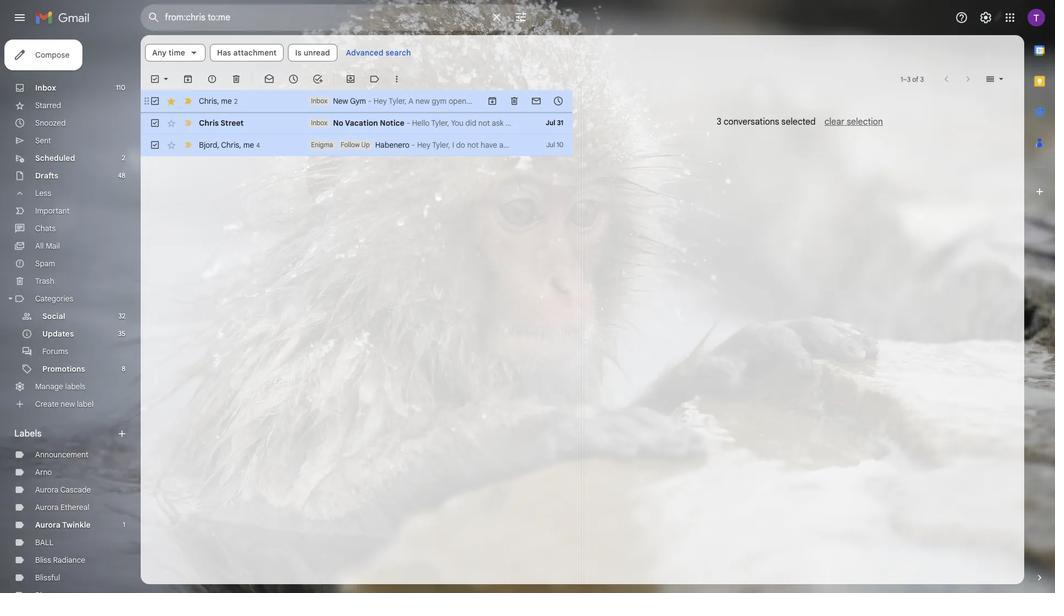 Task type: vqa. For each thing, say whether or not it's contained in the screenshot.


Task type: describe. For each thing, give the bounding box(es) containing it.
support image
[[955, 11, 969, 24]]

inbox new gym -
[[311, 96, 374, 106]]

drafts
[[35, 171, 58, 181]]

trash link
[[35, 277, 54, 286]]

has
[[217, 48, 231, 58]]

sent
[[35, 136, 51, 146]]

announcement link
[[35, 450, 88, 460]]

labels image
[[369, 74, 380, 85]]

labels navigation
[[0, 35, 141, 594]]

social
[[42, 312, 65, 322]]

of
[[913, 75, 919, 83]]

2 horizontal spatial 3
[[921, 75, 924, 83]]

row containing bjord
[[141, 134, 573, 156]]

follow
[[341, 141, 360, 149]]

conversations
[[724, 117, 780, 128]]

all mail link
[[35, 241, 60, 251]]

social link
[[42, 312, 65, 322]]

clear selection
[[825, 117, 883, 128]]

advanced search button
[[342, 43, 416, 63]]

attachment
[[233, 48, 277, 58]]

create new label link
[[35, 400, 94, 410]]

time
[[169, 48, 185, 58]]

advanced search
[[346, 48, 411, 58]]

aurora ethereal
[[35, 503, 89, 513]]

manage labels
[[35, 382, 86, 392]]

selection
[[847, 117, 883, 128]]

important link
[[35, 206, 70, 216]]

manage
[[35, 382, 63, 392]]

move to inbox image
[[345, 74, 356, 85]]

mail
[[46, 241, 60, 251]]

jul for habenero -
[[546, 141, 555, 149]]

main menu image
[[13, 11, 26, 24]]

clear
[[825, 117, 845, 128]]

trash
[[35, 277, 54, 286]]

aurora cascade link
[[35, 485, 91, 495]]

important
[[35, 206, 70, 216]]

1 for 1
[[123, 521, 125, 529]]

jul 10
[[546, 141, 564, 149]]

aurora for aurora twinkle
[[35, 521, 60, 530]]

bliss radiance link
[[35, 556, 85, 566]]

has attachment button
[[210, 44, 284, 62]]

3 conversations selected
[[717, 117, 816, 128]]

promotions link
[[42, 364, 85, 374]]

bjord , chris , me 4
[[199, 140, 260, 150]]

any
[[152, 48, 167, 58]]

labels heading
[[14, 429, 117, 440]]

notice
[[380, 118, 405, 128]]

toggle split pane mode image
[[985, 74, 996, 85]]

1 horizontal spatial 3
[[907, 75, 911, 83]]

inbox no vacation notice -
[[311, 118, 412, 128]]

10
[[557, 141, 564, 149]]

2 inside chris , me 2
[[234, 97, 238, 105]]

follow up
[[341, 141, 370, 149]]

jul 31
[[546, 119, 564, 127]]

cascade
[[60, 485, 91, 495]]

promotions
[[42, 364, 85, 374]]

updates link
[[42, 329, 74, 339]]

35
[[118, 330, 125, 338]]

main content containing 3 conversations selected
[[141, 35, 1025, 585]]

arno
[[35, 468, 52, 478]]

48
[[118, 172, 125, 180]]

spam link
[[35, 259, 55, 269]]

habenero -
[[375, 140, 417, 150]]

create new label
[[35, 400, 94, 410]]

settings image
[[980, 11, 993, 24]]

row containing chris street
[[141, 112, 573, 134]]

ball
[[35, 538, 54, 548]]

–
[[903, 75, 907, 83]]

ball link
[[35, 538, 54, 548]]

report spam image
[[207, 74, 218, 85]]

habenero
[[375, 140, 410, 150]]

aurora ethereal link
[[35, 503, 89, 513]]

is unread button
[[288, 44, 337, 62]]

aurora cascade
[[35, 485, 91, 495]]

up
[[361, 141, 370, 149]]

, for chris
[[217, 96, 219, 106]]

0 vertical spatial me
[[221, 96, 232, 106]]

, for bjord
[[217, 140, 219, 150]]

blissful
[[35, 573, 60, 583]]

starred link
[[35, 101, 61, 110]]

Search mail text field
[[165, 12, 484, 23]]

inbox for inbox new gym -
[[311, 97, 328, 105]]

1 vertical spatial me
[[243, 140, 254, 150]]

all mail
[[35, 241, 60, 251]]

2 inside labels navigation
[[122, 154, 125, 162]]

2 horizontal spatial -
[[412, 140, 415, 150]]

labels
[[65, 382, 86, 392]]

new
[[61, 400, 75, 410]]

sent link
[[35, 136, 51, 146]]

snoozed link
[[35, 118, 66, 128]]

selected
[[782, 117, 816, 128]]



Task type: locate. For each thing, give the bounding box(es) containing it.
1 row from the top
[[141, 90, 573, 112]]

1 vertical spatial -
[[407, 118, 410, 128]]

bliss
[[35, 556, 51, 566]]

1 vertical spatial jul
[[546, 141, 555, 149]]

2 aurora from the top
[[35, 503, 59, 513]]

3 right of
[[921, 75, 924, 83]]

forums
[[42, 347, 68, 357]]

4
[[256, 141, 260, 149]]

0 vertical spatial 2
[[234, 97, 238, 105]]

radiance
[[53, 556, 85, 566]]

bjord
[[199, 140, 217, 150]]

aurora down "arno"
[[35, 485, 59, 495]]

scheduled link
[[35, 153, 75, 163]]

- right 'gym'
[[368, 96, 372, 106]]

inbox for inbox no vacation notice -
[[311, 119, 328, 127]]

jul for inbox no vacation notice -
[[546, 119, 556, 127]]

scheduled
[[35, 153, 75, 163]]

0 horizontal spatial me
[[221, 96, 232, 106]]

more image
[[391, 74, 402, 85]]

categories link
[[35, 294, 73, 304]]

mark as read image
[[264, 74, 275, 85]]

31
[[557, 119, 564, 127]]

1 vertical spatial 2
[[122, 154, 125, 162]]

chris , me 2
[[199, 96, 238, 106]]

aurora
[[35, 485, 59, 495], [35, 503, 59, 513], [35, 521, 60, 530]]

gmail image
[[35, 7, 95, 29]]

None search field
[[141, 4, 537, 31]]

1
[[901, 75, 903, 83], [123, 521, 125, 529]]

- right habenero
[[412, 140, 415, 150]]

less button
[[0, 185, 132, 202]]

me
[[221, 96, 232, 106], [243, 140, 254, 150]]

aurora for aurora ethereal
[[35, 503, 59, 513]]

all
[[35, 241, 44, 251]]

row down "vacation"
[[141, 134, 573, 156]]

chris for chris , me 2
[[199, 96, 217, 106]]

0 horizontal spatial 3
[[717, 117, 722, 128]]

inbox link
[[35, 83, 56, 93]]

, down "chris street"
[[217, 140, 219, 150]]

chris down report spam image
[[199, 96, 217, 106]]

-
[[368, 96, 372, 106], [407, 118, 410, 128], [412, 140, 415, 150]]

delete image
[[231, 74, 242, 85]]

drafts link
[[35, 171, 58, 181]]

chris down street
[[221, 140, 239, 150]]

aurora twinkle link
[[35, 521, 91, 530]]

less
[[35, 189, 51, 198]]

jul left 10
[[546, 141, 555, 149]]

aurora for aurora cascade
[[35, 485, 59, 495]]

2 vertical spatial -
[[412, 140, 415, 150]]

3 aurora from the top
[[35, 521, 60, 530]]

toolbar
[[481, 96, 569, 107]]

3 left conversations
[[717, 117, 722, 128]]

1 inside "main content"
[[901, 75, 903, 83]]

2 vertical spatial inbox
[[311, 119, 328, 127]]

0 vertical spatial inbox
[[35, 83, 56, 93]]

1 horizontal spatial me
[[243, 140, 254, 150]]

1 left of
[[901, 75, 903, 83]]

None checkbox
[[150, 96, 161, 107]]

2 down delete "image"
[[234, 97, 238, 105]]

add to tasks image
[[312, 74, 323, 85]]

ethereal
[[60, 503, 89, 513]]

2 vertical spatial aurora
[[35, 521, 60, 530]]

row containing chris
[[141, 90, 573, 112]]

aurora up ball link
[[35, 521, 60, 530]]

row up "vacation"
[[141, 90, 573, 112]]

0 vertical spatial -
[[368, 96, 372, 106]]

main content
[[141, 35, 1025, 585]]

row up the follow up
[[141, 112, 573, 134]]

gym
[[350, 96, 366, 106]]

3 left of
[[907, 75, 911, 83]]

1 inside labels navigation
[[123, 521, 125, 529]]

0 horizontal spatial -
[[368, 96, 372, 106]]

announcement
[[35, 450, 88, 460]]

2 vertical spatial chris
[[221, 140, 239, 150]]

clear search image
[[486, 6, 508, 28]]

1 right twinkle
[[123, 521, 125, 529]]

street
[[221, 118, 244, 128]]

search mail image
[[144, 8, 164, 27]]

1 – 3 of 3
[[901, 75, 924, 83]]

manage labels link
[[35, 382, 86, 392]]

archive image
[[183, 74, 194, 85]]

chats
[[35, 224, 56, 234]]

1 horizontal spatial 1
[[901, 75, 903, 83]]

clear selection link
[[816, 117, 883, 128]]

inbox inside inbox new gym -
[[311, 97, 328, 105]]

chris
[[199, 96, 217, 106], [199, 118, 219, 128], [221, 140, 239, 150]]

bliss radiance
[[35, 556, 85, 566]]

arno link
[[35, 468, 52, 478]]

row
[[141, 90, 573, 112], [141, 112, 573, 134], [141, 134, 573, 156]]

twinkle
[[62, 521, 91, 530]]

1 horizontal spatial -
[[407, 118, 410, 128]]

no
[[333, 118, 343, 128]]

- right notice
[[407, 118, 410, 128]]

me left 4
[[243, 140, 254, 150]]

0 horizontal spatial 1
[[123, 521, 125, 529]]

110
[[116, 84, 125, 92]]

updates
[[42, 329, 74, 339]]

any time button
[[145, 44, 206, 62]]

32
[[118, 312, 125, 320]]

enigma
[[311, 141, 333, 149]]

starred
[[35, 101, 61, 110]]

0 vertical spatial chris
[[199, 96, 217, 106]]

1 aurora from the top
[[35, 485, 59, 495]]

, left 4
[[239, 140, 241, 150]]

snoozed
[[35, 118, 66, 128]]

jul left 31
[[546, 119, 556, 127]]

spam
[[35, 259, 55, 269]]

1 for 1 – 3 of 3
[[901, 75, 903, 83]]

forums link
[[42, 347, 68, 357]]

3 row from the top
[[141, 134, 573, 156]]

inbox inside inbox no vacation notice -
[[311, 119, 328, 127]]

unread
[[304, 48, 330, 58]]

,
[[217, 96, 219, 106], [217, 140, 219, 150], [239, 140, 241, 150]]

1 vertical spatial 1
[[123, 521, 125, 529]]

None checkbox
[[150, 74, 161, 85], [150, 118, 161, 129], [150, 140, 161, 151], [150, 74, 161, 85], [150, 118, 161, 129], [150, 140, 161, 151]]

0 vertical spatial 1
[[901, 75, 903, 83]]

0 vertical spatial jul
[[546, 119, 556, 127]]

categories
[[35, 294, 73, 304]]

tab list
[[1025, 35, 1055, 554]]

vacation
[[345, 118, 378, 128]]

1 vertical spatial aurora
[[35, 503, 59, 513]]

advanced
[[346, 48, 384, 58]]

snooze image
[[288, 74, 299, 85]]

3
[[907, 75, 911, 83], [921, 75, 924, 83], [717, 117, 722, 128]]

blissful link
[[35, 573, 60, 583]]

aurora twinkle
[[35, 521, 91, 530]]

chris street
[[199, 118, 244, 128]]

1 horizontal spatial 2
[[234, 97, 238, 105]]

chris up bjord
[[199, 118, 219, 128]]

inbox inside labels navigation
[[35, 83, 56, 93]]

2 row from the top
[[141, 112, 573, 134]]

2 up 48
[[122, 154, 125, 162]]

chats link
[[35, 224, 56, 234]]

advanced search options image
[[510, 6, 532, 28]]

new
[[333, 96, 348, 106]]

1 vertical spatial inbox
[[311, 97, 328, 105]]

chris for chris street
[[199, 118, 219, 128]]

jul
[[546, 119, 556, 127], [546, 141, 555, 149]]

compose
[[35, 50, 70, 60]]

aurora up aurora twinkle link
[[35, 503, 59, 513]]

inbox left new
[[311, 97, 328, 105]]

0 horizontal spatial 2
[[122, 154, 125, 162]]

inbox up starred link
[[35, 83, 56, 93]]

create
[[35, 400, 59, 410]]

inbox left the no
[[311, 119, 328, 127]]

has attachment
[[217, 48, 277, 58]]

0 vertical spatial aurora
[[35, 485, 59, 495]]

me up "chris street"
[[221, 96, 232, 106]]

search
[[386, 48, 411, 58]]

, up "chris street"
[[217, 96, 219, 106]]

8
[[122, 365, 125, 373]]

is
[[295, 48, 302, 58]]

inbox for inbox
[[35, 83, 56, 93]]

label
[[77, 400, 94, 410]]

1 vertical spatial chris
[[199, 118, 219, 128]]



